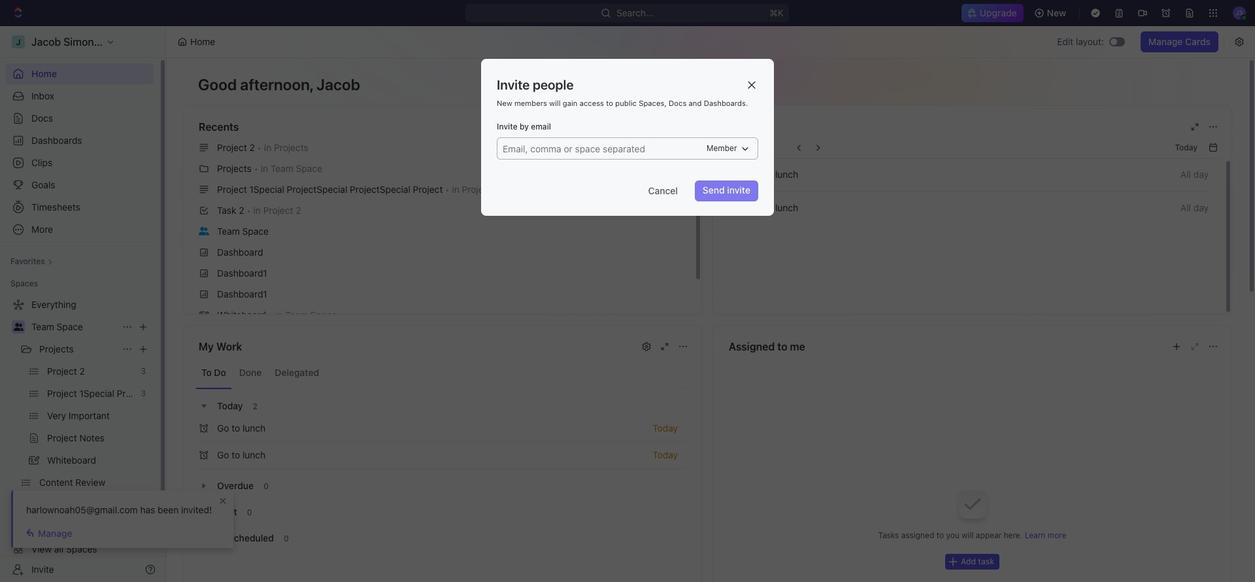 Task type: describe. For each thing, give the bounding box(es) containing it.
Email, comma or space separated text field
[[499, 138, 706, 159]]

0 vertical spatial user group image
[[199, 227, 209, 235]]

sidebar navigation
[[0, 26, 167, 582]]



Task type: locate. For each thing, give the bounding box(es) containing it.
1 vertical spatial user group image
[[13, 323, 23, 331]]

0 horizontal spatial user group image
[[13, 323, 23, 331]]

tree
[[5, 294, 154, 582]]

user group image inside the sidebar navigation
[[13, 323, 23, 331]]

tab list
[[196, 357, 689, 389]]

1 horizontal spatial user group image
[[199, 227, 209, 235]]

tree inside the sidebar navigation
[[5, 294, 154, 582]]

user group image
[[199, 227, 209, 235], [13, 323, 23, 331]]



Task type: vqa. For each thing, say whether or not it's contained in the screenshot.
user group image
yes



